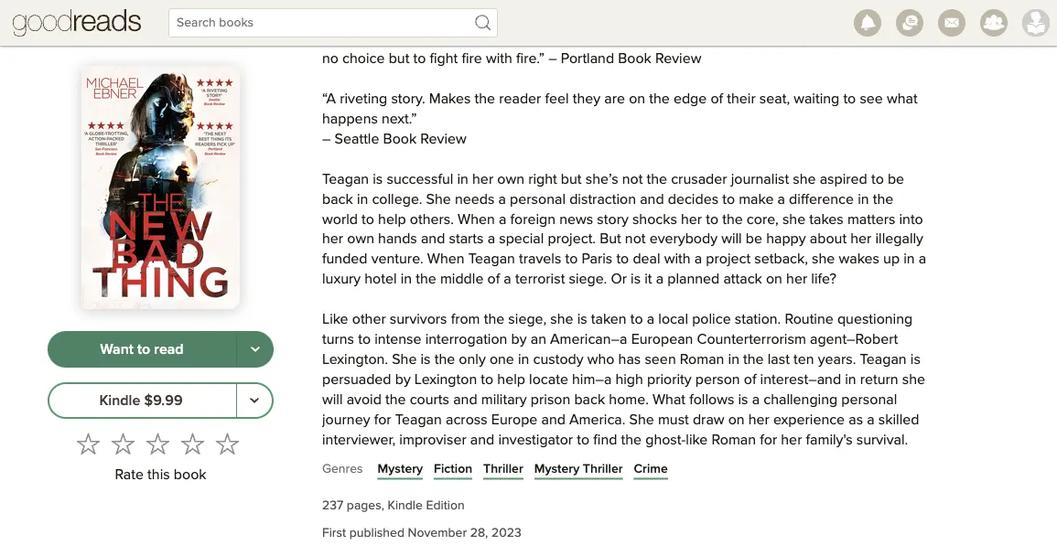 Task type: locate. For each thing, give the bounding box(es) containing it.
0 vertical spatial –
[[548, 52, 557, 66]]

a left the local
[[647, 312, 655, 327]]

teagan up return on the bottom right of the page
[[860, 353, 907, 367]]

of right person
[[744, 373, 756, 387]]

happens
[[322, 112, 378, 127]]

2 mystery from the left
[[534, 463, 580, 475]]

waiting
[[794, 92, 839, 106]]

0 horizontal spatial personal
[[510, 192, 566, 207]]

mystery thriller
[[534, 463, 623, 475]]

0 vertical spatial kindle
[[99, 394, 140, 408]]

she up difference
[[793, 172, 816, 187]]

1 horizontal spatial mystery
[[534, 463, 580, 475]]

has inside like other survivors from the siege, she is taken to a local police station. routine questioning turns to intense interrogation by an american–a european counterterrorism agent–robert lexington. she is the only one in custody who has seen roman in the last ten years. teagan is persuaded by lexington to help locate him–a high priority person of interest–and in return she will avoid the courts and military prison back home. what follows is a challenging personal journey for teagan across europe and america. she must draw on her experience as a skilled interviewer, improviser and investigator to find the ghost-like roman for her family's survival.
[[618, 353, 641, 367]]

thriller
[[483, 463, 523, 475], [583, 463, 623, 475]]

by up courts
[[395, 373, 411, 387]]

her
[[472, 172, 493, 187], [681, 212, 702, 227], [322, 232, 343, 247], [850, 232, 872, 247], [786, 272, 807, 287], [748, 413, 770, 427], [781, 433, 802, 447]]

are
[[604, 92, 625, 106]]

0 vertical spatial from
[[725, 32, 754, 46]]

0 vertical spatial on
[[629, 92, 645, 106]]

0 horizontal spatial mystery
[[378, 463, 423, 475]]

a right make at top right
[[778, 192, 785, 207]]

0 horizontal spatial with
[[486, 52, 512, 66]]

from right exciting
[[725, 32, 754, 46]]

for down experience
[[760, 433, 777, 447]]

into
[[899, 212, 923, 227]]

she
[[426, 192, 451, 207], [392, 353, 417, 367], [629, 413, 654, 427]]

story.
[[391, 92, 425, 106]]

0 vertical spatial she
[[426, 192, 451, 207]]

genres
[[322, 462, 363, 475]]

own left right
[[497, 172, 524, 187]]

personal
[[510, 192, 566, 207], [841, 393, 897, 407]]

on right are
[[629, 92, 645, 106]]

choice
[[342, 52, 385, 66]]

but right right
[[561, 172, 582, 187]]

1 horizontal spatial book
[[618, 52, 651, 66]]

will inside like other survivors from the siege, she is taken to a local police station. routine questioning turns to intense interrogation by an american–a european counterterrorism agent–robert lexington. she is the only one in custody who has seen roman in the last ten years. teagan is persuaded by lexington to help locate him–a high priority person of interest–and in return she will avoid the courts and military prison back home. what follows is a challenging personal journey for teagan across europe and america. she must draw on her experience as a skilled interviewer, improviser and investigator to find the ghost-like roman for her family's survival.
[[322, 393, 343, 407]]

0 horizontal spatial own
[[347, 232, 374, 247]]

to down other
[[358, 333, 371, 347]]

has up high
[[618, 353, 641, 367]]

personal up foreign
[[510, 192, 566, 207]]

0 vertical spatial will
[[721, 232, 742, 247]]

book down next."
[[383, 132, 417, 147]]

1 vertical spatial –
[[322, 132, 331, 147]]

0 horizontal spatial kindle
[[99, 394, 140, 408]]

0 vertical spatial with
[[486, 52, 512, 66]]

roman up person
[[680, 353, 724, 367]]

0 horizontal spatial from
[[451, 312, 480, 327]]

1 vertical spatial for
[[760, 433, 777, 447]]

the up matters on the right of page
[[873, 192, 893, 207]]

own up funded
[[347, 232, 374, 247]]

to inside ""the next best thing its readers pick up. engaging and exciting from the beginning. teagan has no choice but to fight fire with fire." – portland book review"
[[413, 52, 426, 66]]

on down setback,
[[766, 272, 782, 287]]

0 horizontal spatial help
[[378, 212, 406, 227]]

0 horizontal spatial has
[[618, 353, 641, 367]]

she down intense on the left of page
[[392, 353, 417, 367]]

home.
[[609, 393, 649, 407]]

special
[[499, 232, 544, 247]]

roman down draw
[[712, 433, 756, 447]]

and
[[644, 32, 668, 46], [640, 192, 664, 207], [421, 232, 445, 247], [453, 393, 477, 407], [541, 413, 566, 427], [470, 433, 494, 447]]

0 horizontal spatial will
[[322, 393, 343, 407]]

of inside like other survivors from the siege, she is taken to a local police station. routine questioning turns to intense interrogation by an american–a european counterterrorism agent–robert lexington. she is the only one in custody who has seen roman in the last ten years. teagan is persuaded by lexington to help locate him–a high priority person of interest–and in return she will avoid the courts and military prison back home. what follows is a challenging personal journey for teagan across europe and america. she must draw on her experience as a skilled interviewer, improviser and investigator to find the ghost-like roman for her family's survival.
[[744, 373, 756, 387]]

everybody
[[649, 232, 718, 247]]

a right as
[[867, 413, 875, 427]]

and down others.
[[421, 232, 445, 247]]

1 horizontal spatial with
[[664, 252, 691, 267]]

1 vertical spatial roman
[[712, 433, 756, 447]]

lexington.
[[322, 353, 388, 367]]

0 vertical spatial personal
[[510, 192, 566, 207]]

0 vertical spatial back
[[322, 192, 353, 207]]

she right return on the bottom right of the page
[[902, 373, 925, 387]]

2 horizontal spatial of
[[744, 373, 756, 387]]

to left fight
[[413, 52, 426, 66]]

avoid
[[347, 393, 382, 407]]

1 vertical spatial will
[[322, 393, 343, 407]]

review down "makes"
[[420, 132, 467, 147]]

mystery down investigator
[[534, 463, 580, 475]]

0 vertical spatial for
[[374, 413, 391, 427]]

the left beginning.
[[758, 32, 779, 46]]

first
[[322, 527, 346, 539]]

1 horizontal spatial –
[[548, 52, 557, 66]]

1 vertical spatial has
[[618, 353, 641, 367]]

to right the aspired
[[871, 172, 884, 187]]

to left 'see'
[[843, 92, 856, 106]]

thriller link
[[483, 460, 523, 478]]

like other survivors from the siege, she is taken to a local police station. routine questioning turns to intense interrogation by an american–a european counterterrorism agent–robert lexington. she is the only one in custody who has seen roman in the last ten years. teagan is persuaded by lexington to help locate him–a high priority person of interest–and in return she will avoid the courts and military prison back home. what follows is a challenging personal journey for teagan across europe and america. she must draw on her experience as a skilled interviewer, improviser and investigator to find the ghost-like roman for her family's survival.
[[322, 312, 925, 447]]

make
[[739, 192, 774, 207]]

happy
[[766, 232, 806, 247]]

2 vertical spatial on
[[728, 413, 745, 427]]

help down the college.
[[378, 212, 406, 227]]

1 horizontal spatial review
[[655, 52, 701, 66]]

a right follows
[[752, 393, 760, 407]]

rate 1 out of 5 image
[[76, 432, 100, 456]]

1 vertical spatial but
[[561, 172, 582, 187]]

but down the best
[[389, 52, 409, 66]]

has
[[904, 32, 927, 46], [618, 353, 641, 367]]

her down setback,
[[786, 272, 807, 287]]

0 vertical spatial help
[[378, 212, 406, 227]]

of right middle
[[487, 272, 500, 287]]

life?
[[811, 272, 836, 287]]

1 vertical spatial personal
[[841, 393, 897, 407]]

0 vertical spatial but
[[389, 52, 409, 66]]

1 vertical spatial back
[[574, 393, 605, 407]]

return
[[860, 373, 898, 387]]

0 horizontal spatial by
[[395, 373, 411, 387]]

be up into
[[888, 172, 904, 187]]

1 horizontal spatial help
[[497, 373, 525, 387]]

thriller down "find"
[[583, 463, 623, 475]]

attack
[[723, 272, 762, 287]]

fire."
[[516, 52, 545, 66]]

will
[[721, 232, 742, 247], [322, 393, 343, 407]]

1 horizontal spatial kindle
[[388, 499, 423, 512]]

in up matters on the right of page
[[858, 192, 869, 207]]

1 vertical spatial own
[[347, 232, 374, 247]]

of
[[711, 92, 723, 106], [487, 272, 500, 287], [744, 373, 756, 387]]

0 horizontal spatial book
[[383, 132, 417, 147]]

home image
[[13, 0, 141, 46]]

her up wakes
[[850, 232, 872, 247]]

a
[[498, 192, 506, 207], [778, 192, 785, 207], [499, 212, 506, 227], [487, 232, 495, 247], [694, 252, 702, 267], [919, 252, 926, 267], [504, 272, 511, 287], [656, 272, 664, 287], [647, 312, 655, 327], [752, 393, 760, 407], [867, 413, 875, 427]]

of inside the "a riveting story. makes the reader feel they are on the edge of their seat, waiting to see what happens next." – seattle book review
[[711, 92, 723, 106]]

not right she's
[[622, 172, 643, 187]]

rate
[[115, 468, 144, 483]]

terrorist
[[515, 272, 565, 287]]

book down engaging
[[618, 52, 651, 66]]

on inside teagan is successful in her own right but she's not the crusader journalist she aspired to be back in college. she needs a personal distraction and decides to make a difference in the world to help others. when a foreign news story shocks her to the core, she takes matters into her own hands and starts a special project. but not everybody will be happy about her illegally funded venture. when teagan travels to paris to deal with a project setback, she wakes up in a luxury hotel in the middle of a terrorist siege. or is it a planned attack on her life?
[[766, 272, 782, 287]]

to inside button
[[137, 342, 150, 357]]

november
[[408, 527, 467, 539]]

0 horizontal spatial she
[[392, 353, 417, 367]]

the down the counterterrorism
[[743, 353, 764, 367]]

she down home.
[[629, 413, 654, 427]]

to right world
[[362, 212, 374, 227]]

back
[[322, 192, 353, 207], [574, 393, 605, 407]]

will up project
[[721, 232, 742, 247]]

only
[[459, 353, 486, 367]]

help up military
[[497, 373, 525, 387]]

home
[[315, 14, 354, 32]]

will up journey
[[322, 393, 343, 407]]

237
[[322, 499, 343, 512]]

but inside ""the next best thing its readers pick up. engaging and exciting from the beginning. teagan has no choice but to fight fire with fire." – portland book review"
[[389, 52, 409, 66]]

lexington
[[414, 373, 477, 387]]

1 vertical spatial of
[[487, 272, 500, 287]]

1 horizontal spatial from
[[725, 32, 754, 46]]

is
[[373, 172, 383, 187], [631, 272, 641, 287], [577, 312, 587, 327], [421, 353, 431, 367], [910, 353, 921, 367], [738, 393, 748, 407]]

0 horizontal spatial –
[[322, 132, 331, 147]]

teagan inside ""the next best thing its readers pick up. engaging and exciting from the beginning. teagan has no choice but to fight fire with fire." – portland book review"
[[854, 32, 901, 46]]

find
[[593, 433, 617, 447]]

1 horizontal spatial but
[[561, 172, 582, 187]]

wakes
[[839, 252, 879, 267]]

1 horizontal spatial she
[[426, 192, 451, 207]]

– right fire." in the top of the page
[[548, 52, 557, 66]]

when up middle
[[427, 252, 465, 267]]

as
[[849, 413, 863, 427]]

she up the happy
[[782, 212, 806, 227]]

1 vertical spatial review
[[420, 132, 467, 147]]

to down decides
[[706, 212, 718, 227]]

or
[[611, 272, 627, 287]]

in right one
[[518, 353, 529, 367]]

journey
[[322, 413, 370, 427]]

1 horizontal spatial back
[[574, 393, 605, 407]]

1 vertical spatial from
[[451, 312, 480, 327]]

1 horizontal spatial thriller
[[583, 463, 623, 475]]

when
[[458, 212, 495, 227], [427, 252, 465, 267]]

kindle up rate 2 out of 5 icon
[[99, 394, 140, 408]]

person
[[695, 373, 740, 387]]

best
[[387, 32, 415, 46]]

the up 'shocks'
[[647, 172, 667, 187]]

home link
[[286, 0, 383, 46]]

1 vertical spatial help
[[497, 373, 525, 387]]

not up deal
[[625, 232, 646, 247]]

0 vertical spatial has
[[904, 32, 927, 46]]

want
[[100, 342, 133, 357]]

28,
[[470, 527, 488, 539]]

kindle
[[99, 394, 140, 408], [388, 499, 423, 512]]

None search field
[[154, 8, 513, 38]]

up.
[[556, 32, 576, 46]]

0 vertical spatial of
[[711, 92, 723, 106]]

and left exciting
[[644, 32, 668, 46]]

0 horizontal spatial on
[[629, 92, 645, 106]]

rate 3 out of 5 image
[[146, 432, 170, 456]]

the down venture.
[[416, 272, 436, 287]]

2 horizontal spatial on
[[766, 272, 782, 287]]

1 vertical spatial kindle
[[388, 499, 423, 512]]

2 thriller from the left
[[583, 463, 623, 475]]

follows
[[689, 393, 734, 407]]

thriller down investigator
[[483, 463, 523, 475]]

0 horizontal spatial review
[[420, 132, 467, 147]]

1 horizontal spatial will
[[721, 232, 742, 247]]

be down core, at the right of the page
[[746, 232, 762, 247]]

not
[[622, 172, 643, 187], [625, 232, 646, 247]]

1 horizontal spatial has
[[904, 32, 927, 46]]

for down the avoid
[[374, 413, 391, 427]]

her down world
[[322, 232, 343, 247]]

0 horizontal spatial thriller
[[483, 463, 523, 475]]

the right the avoid
[[385, 393, 406, 407]]

1 horizontal spatial on
[[728, 413, 745, 427]]

custody
[[533, 353, 584, 367]]

back inside like other survivors from the siege, she is taken to a local police station. routine questioning turns to intense interrogation by an american–a european counterterrorism agent–robert lexington. she is the only one in custody who has seen roman in the last ten years. teagan is persuaded by lexington to help locate him–a high priority person of interest–and in return she will avoid the courts and military prison back home. what follows is a challenging personal journey for teagan across europe and america. she must draw on her experience as a skilled interviewer, improviser and investigator to find the ghost-like roman for her family's survival.
[[574, 393, 605, 407]]

1 vertical spatial by
[[395, 373, 411, 387]]

0 vertical spatial review
[[655, 52, 701, 66]]

237 pages, kindle edition
[[322, 499, 465, 512]]

1 mystery from the left
[[378, 463, 423, 475]]

1 vertical spatial on
[[766, 272, 782, 287]]

2 vertical spatial of
[[744, 373, 756, 387]]

back down him–a on the right bottom of page
[[574, 393, 605, 407]]

right
[[528, 172, 557, 187]]

thing
[[419, 32, 451, 46]]

in down years.
[[845, 373, 856, 387]]

0 horizontal spatial be
[[746, 232, 762, 247]]

review inside the "a riveting story. makes the reader feel they are on the edge of their seat, waiting to see what happens next." – seattle book review
[[420, 132, 467, 147]]

1 horizontal spatial by
[[511, 333, 527, 347]]

1 horizontal spatial of
[[711, 92, 723, 106]]

local
[[658, 312, 688, 327]]

pages,
[[347, 499, 384, 512]]

back up world
[[322, 192, 353, 207]]

0 vertical spatial own
[[497, 172, 524, 187]]

mystery thriller link
[[534, 460, 623, 478]]

0 horizontal spatial for
[[374, 413, 391, 427]]

by left an
[[511, 333, 527, 347]]

from
[[725, 32, 754, 46], [451, 312, 480, 327]]

0 horizontal spatial but
[[389, 52, 409, 66]]

1 vertical spatial she
[[392, 353, 417, 367]]

for
[[374, 413, 391, 427], [760, 433, 777, 447]]

mystery for mystery thriller
[[534, 463, 580, 475]]

persuaded
[[322, 373, 391, 387]]

of left the their
[[711, 92, 723, 106]]

kindle up first published november 28, 2023
[[388, 499, 423, 512]]

rate 4 out of 5 image
[[181, 432, 205, 456]]

teagan up 'see'
[[854, 32, 901, 46]]

1 horizontal spatial be
[[888, 172, 904, 187]]

kindle $9.99 link
[[48, 383, 237, 419]]

luxury
[[322, 272, 361, 287]]

and down across on the bottom
[[470, 433, 494, 447]]

rate 5 out of 5 image
[[216, 432, 239, 456]]

to inside the "a riveting story. makes the reader feel they are on the edge of their seat, waiting to see what happens next." – seattle book review
[[843, 92, 856, 106]]

2 horizontal spatial she
[[629, 413, 654, 427]]

her down "challenging"
[[748, 413, 770, 427]]

with down everybody
[[664, 252, 691, 267]]

the inside ""the next best thing its readers pick up. engaging and exciting from the beginning. teagan has no choice but to fight fire with fire." – portland book review"
[[758, 32, 779, 46]]

teagan is successful in her own right but she's not the crusader journalist she aspired to be back in college. she needs a personal distraction and decides to make a difference in the world to help others. when a foreign news story shocks her to the core, she takes matters into her own hands and starts a special project. but not everybody will be happy about her illegally funded venture. when teagan travels to paris to deal with a project setback, she wakes up in a luxury hotel in the middle of a terrorist siege. or is it a planned attack on her life?
[[322, 172, 926, 287]]

on inside the "a riveting story. makes the reader feel they are on the edge of their seat, waiting to see what happens next." – seattle book review
[[629, 92, 645, 106]]

1 thriller from the left
[[483, 463, 523, 475]]

personal down return on the bottom right of the page
[[841, 393, 897, 407]]

has up what
[[904, 32, 927, 46]]

0 vertical spatial book
[[618, 52, 651, 66]]

crusader
[[671, 172, 727, 187]]

but
[[600, 232, 621, 247]]

– inside ""the next best thing its readers pick up. engaging and exciting from the beginning. teagan has no choice but to fight fire with fire." – portland book review"
[[548, 52, 557, 66]]

roman
[[680, 353, 724, 367], [712, 433, 756, 447]]

like
[[686, 433, 708, 447]]

1 vertical spatial with
[[664, 252, 691, 267]]

1 vertical spatial book
[[383, 132, 417, 147]]

first published november 28, 2023
[[322, 527, 521, 539]]

0 horizontal spatial back
[[322, 192, 353, 207]]

when down needs
[[458, 212, 495, 227]]

book inside the "a riveting story. makes the reader feel they are on the edge of their seat, waiting to see what happens next." – seattle book review
[[383, 132, 417, 147]]

read
[[154, 342, 184, 357]]

0 horizontal spatial of
[[487, 272, 500, 287]]

want to read
[[100, 342, 184, 357]]

1 horizontal spatial personal
[[841, 393, 897, 407]]

siege,
[[508, 312, 547, 327]]



Task type: describe. For each thing, give the bounding box(es) containing it.
a right it
[[656, 272, 664, 287]]

survivors
[[390, 312, 447, 327]]

improviser
[[399, 433, 466, 447]]

in right "up"
[[903, 252, 915, 267]]

across
[[446, 413, 488, 427]]

help inside teagan is successful in her own right but she's not the crusader journalist she aspired to be back in college. she needs a personal distraction and decides to make a difference in the world to help others. when a foreign news story shocks her to the core, she takes matters into her own hands and starts a special project. but not everybody will be happy about her illegally funded venture. when teagan travels to paris to deal with a project setback, she wakes up in a luxury hotel in the middle of a terrorist siege. or is it a planned attack on her life?
[[378, 212, 406, 227]]

is left it
[[631, 272, 641, 287]]

in down venture.
[[401, 272, 412, 287]]

rate this book element
[[48, 426, 274, 490]]

1 vertical spatial when
[[427, 252, 465, 267]]

and down prison
[[541, 413, 566, 427]]

engaging
[[580, 32, 640, 46]]

teagan down the "starts"
[[468, 252, 515, 267]]

like
[[322, 312, 348, 327]]

riveting
[[340, 92, 387, 106]]

a down illegally
[[919, 252, 926, 267]]

locate
[[529, 373, 568, 387]]

others.
[[410, 212, 454, 227]]

hotel
[[364, 272, 397, 287]]

needs
[[455, 192, 495, 207]]

ten
[[794, 353, 814, 367]]

successful
[[387, 172, 453, 187]]

of inside teagan is successful in her own right but she's not the crusader journalist she aspired to be back in college. she needs a personal distraction and decides to make a difference in the world to help others. when a foreign news story shocks her to the core, she takes matters into her own hands and starts a special project. but not everybody will be happy about her illegally funded venture. when teagan travels to paris to deal with a project setback, she wakes up in a luxury hotel in the middle of a terrorist siege. or is it a planned attack on her life?
[[487, 272, 500, 287]]

she up american–a
[[550, 312, 573, 327]]

what
[[887, 92, 918, 106]]

middle
[[440, 272, 484, 287]]

venture.
[[371, 252, 423, 267]]

counterterrorism
[[697, 333, 806, 347]]

the right "find"
[[621, 433, 642, 447]]

back inside teagan is successful in her own right but she's not the crusader journalist she aspired to be back in college. she needs a personal distraction and decides to make a difference in the world to help others. when a foreign news story shocks her to the core, she takes matters into her own hands and starts a special project. but not everybody will be happy about her illegally funded venture. when teagan travels to paris to deal with a project setback, she wakes up in a luxury hotel in the middle of a terrorist siege. or is it a planned attack on her life?
[[322, 192, 353, 207]]

$9.99
[[144, 394, 183, 408]]

0 vertical spatial not
[[622, 172, 643, 187]]

her up needs
[[472, 172, 493, 187]]

want to read button
[[48, 331, 237, 368]]

crime
[[634, 463, 668, 475]]

story
[[597, 212, 629, 227]]

1 vertical spatial not
[[625, 232, 646, 247]]

about
[[810, 232, 847, 247]]

matters
[[847, 212, 895, 227]]

from inside like other survivors from the siege, she is taken to a local police station. routine questioning turns to intense interrogation by an american–a european counterterrorism agent–robert lexington. she is the only one in custody who has seen roman in the last ten years. teagan is persuaded by lexington to help locate him–a high priority person of interest–and in return she will avoid the courts and military prison back home. what follows is a challenging personal journey for teagan across europe and america. she must draw on her experience as a skilled interviewer, improviser and investigator to find the ghost-like roman for her family's survival.
[[451, 312, 480, 327]]

is up the college.
[[373, 172, 383, 187]]

0 vertical spatial be
[[888, 172, 904, 187]]

in up needs
[[457, 172, 469, 187]]

routine
[[785, 312, 834, 327]]

travels
[[519, 252, 561, 267]]

who
[[587, 353, 615, 367]]

agent–robert
[[810, 333, 898, 347]]

mystery link
[[378, 460, 423, 478]]

edge
[[674, 92, 707, 106]]

with inside ""the next best thing its readers pick up. engaging and exciting from the beginning. teagan has no choice but to fight fire with fire." – portland book review"
[[486, 52, 512, 66]]

is down questioning
[[910, 353, 921, 367]]

1 horizontal spatial own
[[497, 172, 524, 187]]

"the
[[322, 32, 353, 46]]

profile image for bob builder. image
[[1022, 9, 1050, 37]]

one
[[490, 353, 514, 367]]

a up planned
[[694, 252, 702, 267]]

to right taken
[[630, 312, 643, 327]]

0 vertical spatial when
[[458, 212, 495, 227]]

next
[[356, 32, 384, 46]]

her down experience
[[781, 433, 802, 447]]

and up across on the bottom
[[453, 393, 477, 407]]

hands
[[378, 232, 417, 247]]

readers
[[473, 32, 522, 46]]

to left make at top right
[[722, 192, 735, 207]]

fight
[[430, 52, 458, 66]]

him–a
[[572, 373, 612, 387]]

interest–and
[[760, 373, 841, 387]]

is up american–a
[[577, 312, 587, 327]]

up
[[883, 252, 900, 267]]

their
[[727, 92, 756, 106]]

must
[[658, 413, 689, 427]]

journalist
[[731, 172, 789, 187]]

to down project. at the top
[[565, 252, 578, 267]]

an
[[531, 333, 546, 347]]

world
[[322, 212, 358, 227]]

american–a
[[550, 333, 627, 347]]

challenging
[[763, 393, 838, 407]]

a right needs
[[498, 192, 506, 207]]

they
[[573, 92, 601, 106]]

fiction
[[434, 463, 472, 475]]

with inside teagan is successful in her own right but she's not the crusader journalist she aspired to be back in college. she needs a personal distraction and decides to make a difference in the world to help others. when a foreign news story shocks her to the core, she takes matters into her own hands and starts a special project. but not everybody will be happy about her illegally funded venture. when teagan travels to paris to deal with a project setback, she wakes up in a luxury hotel in the middle of a terrorist siege. or is it a planned attack on her life?
[[664, 252, 691, 267]]

its
[[455, 32, 469, 46]]

books
[[437, 14, 477, 32]]

the left edge
[[649, 92, 670, 106]]

the left siege,
[[484, 312, 504, 327]]

rate this book
[[115, 468, 206, 483]]

the left core, at the right of the page
[[722, 212, 743, 227]]

will inside teagan is successful in her own right but she's not the crusader journalist she aspired to be back in college. she needs a personal distraction and decides to make a difference in the world to help others. when a foreign news story shocks her to the core, she takes matters into her own hands and starts a special project. but not everybody will be happy about her illegally funded venture. when teagan travels to paris to deal with a project setback, she wakes up in a luxury hotel in the middle of a terrorist siege. or is it a planned attack on her life?
[[721, 232, 742, 247]]

a left terrorist
[[504, 272, 511, 287]]

personal inside teagan is successful in her own right but she's not the crusader journalist she aspired to be back in college. she needs a personal distraction and decides to make a difference in the world to help others. when a foreign news story shocks her to the core, she takes matters into her own hands and starts a special project. but not everybody will be happy about her illegally funded venture. when teagan travels to paris to deal with a project setback, she wakes up in a luxury hotel in the middle of a terrorist siege. or is it a planned attack on her life?
[[510, 192, 566, 207]]

interviewer,
[[322, 433, 396, 447]]

is right follows
[[738, 393, 748, 407]]

other
[[352, 312, 386, 327]]

is up lexington
[[421, 353, 431, 367]]

america.
[[569, 413, 625, 427]]

taken
[[591, 312, 627, 327]]

she inside teagan is successful in her own right but she's not the crusader journalist she aspired to be back in college. she needs a personal distraction and decides to make a difference in the world to help others. when a foreign news story shocks her to the core, she takes matters into her own hands and starts a special project. but not everybody will be happy about her illegally funded venture. when teagan travels to paris to deal with a project setback, she wakes up in a luxury hotel in the middle of a terrorist siege. or is it a planned attack on her life?
[[426, 192, 451, 207]]

and up 'shocks'
[[640, 192, 664, 207]]

from inside ""the next best thing its readers pick up. engaging and exciting from the beginning. teagan has no choice but to fight fire with fire." – portland book review"
[[725, 32, 754, 46]]

beginning.
[[782, 32, 850, 46]]

family's
[[806, 433, 853, 447]]

– inside the "a riveting story. makes the reader feel they are on the edge of their seat, waiting to see what happens next." – seattle book review
[[322, 132, 331, 147]]

teagan up world
[[322, 172, 369, 187]]

the up lexington
[[434, 353, 455, 367]]

0 vertical spatial roman
[[680, 353, 724, 367]]

exciting
[[672, 32, 721, 46]]

skilled
[[878, 413, 919, 427]]

funded
[[322, 252, 368, 267]]

college.
[[372, 192, 422, 207]]

to left "find"
[[577, 433, 590, 447]]

a up special
[[499, 212, 506, 227]]

1 vertical spatial be
[[746, 232, 762, 247]]

her down decides
[[681, 212, 702, 227]]

personal inside like other survivors from the siege, she is taken to a local police station. routine questioning turns to intense interrogation by an american–a european counterterrorism agent–robert lexington. she is the only one in custody who has seen roman in the last ten years. teagan is persuaded by lexington to help locate him–a high priority person of interest–and in return she will avoid the courts and military prison back home. what follows is a challenging personal journey for teagan across europe and america. she must draw on her experience as a skilled interviewer, improviser and investigator to find the ghost-like roman for her family's survival.
[[841, 393, 897, 407]]

in up person
[[728, 353, 739, 367]]

the right "makes"
[[475, 92, 495, 106]]

review inside ""the next best thing its readers pick up. engaging and exciting from the beginning. teagan has no choice but to fight fire with fire." – portland book review"
[[655, 52, 701, 66]]

book inside ""the next best thing its readers pick up. engaging and exciting from the beginning. teagan has no choice but to fight fire with fire." – portland book review"
[[618, 52, 651, 66]]

experience
[[773, 413, 845, 427]]

Search by book title or ISBN text field
[[168, 8, 498, 38]]

questioning
[[837, 312, 913, 327]]

no
[[322, 52, 339, 66]]

planned
[[667, 272, 720, 287]]

starts
[[449, 232, 484, 247]]

to down one
[[481, 373, 493, 387]]

teagan down courts
[[395, 413, 442, 427]]

she up life?
[[812, 252, 835, 267]]

what
[[652, 393, 686, 407]]

distraction
[[569, 192, 636, 207]]

priority
[[647, 373, 692, 387]]

my
[[412, 14, 433, 32]]

has inside ""the next best thing its readers pick up. engaging and exciting from the beginning. teagan has no choice but to fight fire with fire." – portland book review"
[[904, 32, 927, 46]]

pick
[[526, 32, 552, 46]]

interrogation
[[425, 333, 507, 347]]

in up world
[[357, 192, 368, 207]]

europe
[[491, 413, 538, 427]]

to up or
[[616, 252, 629, 267]]

a right the "starts"
[[487, 232, 495, 247]]

see
[[860, 92, 883, 106]]

but inside teagan is successful in her own right but she's not the crusader journalist she aspired to be back in college. she needs a personal distraction and decides to make a difference in the world to help others. when a foreign news story shocks her to the core, she takes matters into her own hands and starts a special project. but not everybody will be happy about her illegally funded venture. when teagan travels to paris to deal with a project setback, she wakes up in a luxury hotel in the middle of a terrorist siege. or is it a planned attack on her life?
[[561, 172, 582, 187]]

my books
[[412, 14, 477, 32]]

shocks
[[632, 212, 677, 227]]

1 horizontal spatial for
[[760, 433, 777, 447]]

2 vertical spatial she
[[629, 413, 654, 427]]

help inside like other survivors from the siege, she is taken to a local police station. routine questioning turns to intense interrogation by an american–a european counterterrorism agent–robert lexington. she is the only one in custody who has seen roman in the last ten years. teagan is persuaded by lexington to help locate him–a high priority person of interest–and in return she will avoid the courts and military prison back home. what follows is a challenging personal journey for teagan across europe and america. she must draw on her experience as a skilled interviewer, improviser and investigator to find the ghost-like roman for her family's survival.
[[497, 373, 525, 387]]

rate 2 out of 5 image
[[111, 432, 135, 456]]

european
[[631, 333, 693, 347]]

illegally
[[875, 232, 923, 247]]

next."
[[382, 112, 417, 127]]

mystery for mystery
[[378, 463, 423, 475]]

edition
[[426, 499, 465, 512]]

aspired
[[820, 172, 867, 187]]

setback,
[[754, 252, 808, 267]]

0 vertical spatial by
[[511, 333, 527, 347]]

and inside ""the next best thing its readers pick up. engaging and exciting from the beginning. teagan has no choice but to fight fire with fire." – portland book review"
[[644, 32, 668, 46]]

rating 0 out of 5 group
[[71, 426, 245, 461]]

on inside like other survivors from the siege, she is taken to a local police station. routine questioning turns to intense interrogation by an american–a european counterterrorism agent–robert lexington. she is the only one in custody who has seen roman in the last ten years. teagan is persuaded by lexington to help locate him–a high priority person of interest–and in return she will avoid the courts and military prison back home. what follows is a challenging personal journey for teagan across europe and america. she must draw on her experience as a skilled interviewer, improviser and investigator to find the ghost-like roman for her family's survival.
[[728, 413, 745, 427]]



Task type: vqa. For each thing, say whether or not it's contained in the screenshot.
the rightmost but
yes



